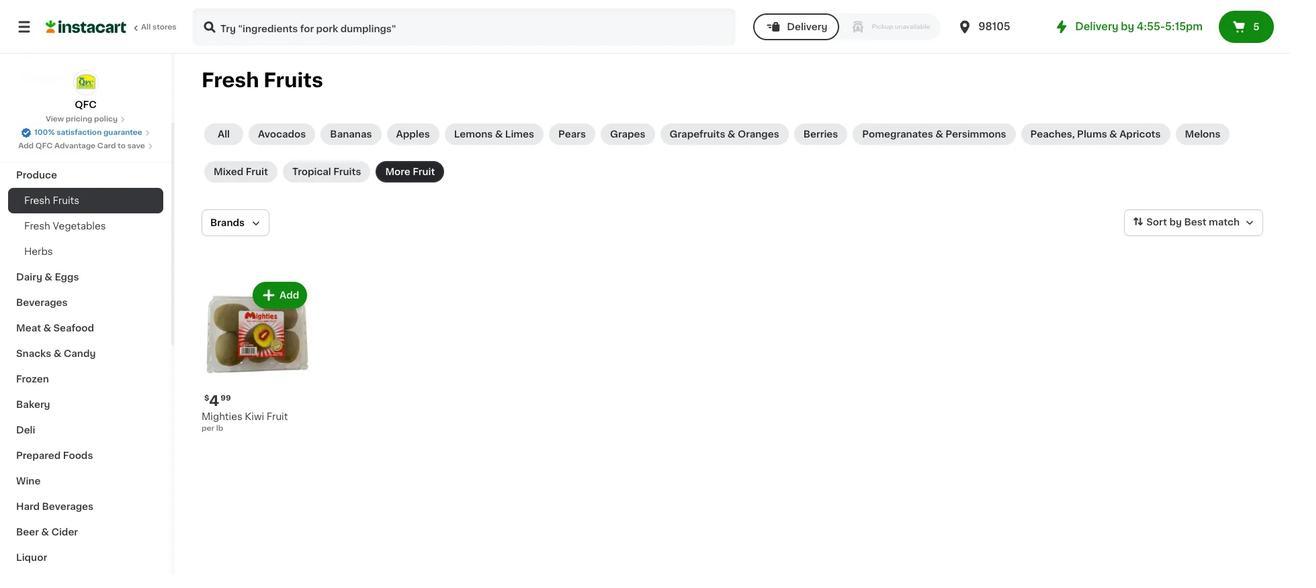 Task type: describe. For each thing, give the bounding box(es) containing it.
fresh fruits inside fresh fruits link
[[24, 196, 79, 206]]

1 horizontal spatial fruits
[[264, 71, 323, 90]]

mighties
[[202, 413, 243, 422]]

view pricing policy link
[[46, 114, 126, 125]]

bananas link
[[321, 124, 381, 145]]

buy
[[38, 45, 57, 54]]

wine
[[16, 477, 41, 487]]

produce link
[[8, 163, 163, 188]]

grapes link
[[601, 124, 655, 145]]

hard beverages link
[[8, 495, 163, 520]]

2 vertical spatial fruits
[[53, 196, 79, 206]]

herbs link
[[8, 239, 163, 265]]

product group
[[202, 280, 310, 435]]

buy it again
[[38, 45, 95, 54]]

save
[[127, 142, 145, 150]]

policy
[[94, 116, 118, 123]]

more fruit link
[[376, 161, 445, 183]]

card
[[97, 142, 116, 150]]

5 button
[[1219, 11, 1274, 43]]

add for add
[[280, 291, 299, 300]]

grapefruits & oranges link
[[660, 124, 789, 145]]

by for sort
[[1170, 218, 1182, 227]]

by for delivery
[[1121, 22, 1135, 32]]

advantage
[[54, 142, 96, 150]]

& for oranges
[[728, 130, 736, 139]]

herbs
[[24, 247, 53, 257]]

view
[[46, 116, 64, 123]]

stores
[[153, 24, 177, 31]]

all for all stores
[[141, 24, 151, 31]]

delivery for delivery
[[787, 22, 828, 32]]

lb
[[216, 426, 223, 433]]

mixed fruit link
[[204, 161, 278, 183]]

berries link
[[794, 124, 848, 145]]

delivery button
[[754, 13, 840, 40]]

thanksgiving link
[[8, 137, 163, 163]]

all stores
[[141, 24, 177, 31]]

deli link
[[8, 418, 163, 444]]

persimmons
[[946, 130, 1006, 139]]

peaches, plums & apricots
[[1031, 130, 1161, 139]]

pomegranates
[[863, 130, 933, 139]]

plums
[[1077, 130, 1107, 139]]

tropical
[[292, 167, 331, 177]]

fresh vegetables
[[24, 222, 106, 231]]

recipes
[[16, 120, 56, 129]]

delivery for delivery by 4:55-5:15pm
[[1076, 22, 1119, 32]]

& for seafood
[[43, 324, 51, 333]]

limes
[[505, 130, 534, 139]]

to
[[118, 142, 126, 150]]

2 horizontal spatial fruits
[[333, 167, 361, 177]]

fresh fruits link
[[8, 188, 163, 214]]

& right plums
[[1110, 130, 1118, 139]]

fresh for fresh fruits link
[[24, 196, 50, 206]]

apricots
[[1120, 130, 1161, 139]]

fruit for more fruit
[[413, 167, 435, 177]]

1 horizontal spatial fresh fruits
[[202, 71, 323, 90]]

4:55-
[[1137, 22, 1166, 32]]

snacks & candy
[[16, 349, 96, 359]]

100% satisfaction guarantee button
[[21, 125, 150, 138]]

thanksgiving
[[16, 145, 80, 155]]

pears
[[559, 130, 586, 139]]

0 vertical spatial fresh
[[202, 71, 259, 90]]

view pricing policy
[[46, 116, 118, 123]]

grapes
[[610, 130, 646, 139]]

satisfaction
[[57, 129, 102, 136]]

& for cider
[[41, 528, 49, 538]]

melons link
[[1176, 124, 1230, 145]]

1 vertical spatial beverages
[[42, 503, 93, 512]]

meat & seafood link
[[8, 316, 163, 341]]

0 vertical spatial beverages
[[16, 298, 68, 308]]

bananas
[[330, 130, 372, 139]]

98105 button
[[957, 8, 1038, 46]]

avocados link
[[249, 124, 315, 145]]

100% satisfaction guarantee
[[34, 129, 142, 136]]

fresh for fresh vegetables link
[[24, 222, 50, 231]]

qfc logo image
[[73, 70, 98, 95]]

add button
[[254, 284, 306, 308]]

beer & cider
[[16, 528, 78, 538]]

beer
[[16, 528, 39, 538]]

& for limes
[[495, 130, 503, 139]]

peaches,
[[1031, 130, 1075, 139]]

add for add qfc advantage card to save
[[18, 142, 34, 150]]

per
[[202, 426, 214, 433]]

foods
[[63, 452, 93, 461]]

candy
[[64, 349, 96, 359]]

5:15pm
[[1165, 22, 1203, 32]]

apples link
[[387, 124, 439, 145]]

qfc link
[[73, 70, 98, 112]]



Task type: locate. For each thing, give the bounding box(es) containing it.
add qfc advantage card to save link
[[18, 141, 153, 152]]

lists link
[[8, 63, 163, 90]]

more fruit
[[385, 167, 435, 177]]

add qfc advantage card to save
[[18, 142, 145, 150]]

delivery by 4:55-5:15pm link
[[1054, 19, 1203, 35]]

add inside "link"
[[18, 142, 34, 150]]

by
[[1121, 22, 1135, 32], [1170, 218, 1182, 227]]

all
[[141, 24, 151, 31], [218, 130, 230, 139]]

fresh fruits up fresh vegetables
[[24, 196, 79, 206]]

fruit right mixed
[[246, 167, 268, 177]]

delivery by 4:55-5:15pm
[[1076, 22, 1203, 32]]

delivery inside button
[[787, 22, 828, 32]]

0 vertical spatial by
[[1121, 22, 1135, 32]]

dairy & eggs link
[[8, 265, 163, 290]]

all up mixed
[[218, 130, 230, 139]]

beer & cider link
[[8, 520, 163, 546]]

fresh fruits up avocados "link"
[[202, 71, 323, 90]]

guarantee
[[103, 129, 142, 136]]

dairy
[[16, 273, 42, 282]]

lists
[[38, 72, 61, 81]]

None search field
[[192, 8, 736, 46]]

fresh up the herbs
[[24, 222, 50, 231]]

kiwi
[[245, 413, 264, 422]]

add
[[18, 142, 34, 150], [280, 291, 299, 300]]

1 vertical spatial add
[[280, 291, 299, 300]]

& left candy
[[54, 349, 61, 359]]

lemons
[[454, 130, 493, 139]]

seafood
[[53, 324, 94, 333]]

qfc
[[75, 100, 97, 110], [35, 142, 53, 150]]

& for persimmons
[[936, 130, 944, 139]]

& right meat in the bottom of the page
[[43, 324, 51, 333]]

fruits up avocados
[[264, 71, 323, 90]]

match
[[1209, 218, 1240, 227]]

mighties kiwi fruit per lb
[[202, 413, 288, 433]]

& for eggs
[[45, 273, 52, 282]]

frozen
[[16, 375, 49, 384]]

beverages down dairy & eggs
[[16, 298, 68, 308]]

hard beverages
[[16, 503, 93, 512]]

sort by
[[1147, 218, 1182, 227]]

& left oranges
[[728, 130, 736, 139]]

wine link
[[8, 469, 163, 495]]

100%
[[34, 129, 55, 136]]

buy it again link
[[8, 36, 163, 63]]

mixed
[[214, 167, 243, 177]]

hard
[[16, 503, 40, 512]]

$
[[204, 395, 209, 403]]

grapefruits & oranges
[[670, 130, 779, 139]]

all for all
[[218, 130, 230, 139]]

service type group
[[754, 13, 941, 40]]

beverages
[[16, 298, 68, 308], [42, 503, 93, 512]]

oranges
[[738, 130, 779, 139]]

tropical fruits link
[[283, 161, 371, 183]]

produce
[[16, 171, 57, 180]]

fruits
[[264, 71, 323, 90], [333, 167, 361, 177], [53, 196, 79, 206]]

by inside delivery by 4:55-5:15pm link
[[1121, 22, 1135, 32]]

1 horizontal spatial qfc
[[75, 100, 97, 110]]

by right the sort
[[1170, 218, 1182, 227]]

fruit inside mighties kiwi fruit per lb
[[267, 413, 288, 422]]

& inside 'link'
[[495, 130, 503, 139]]

berries
[[804, 130, 838, 139]]

& right beer
[[41, 528, 49, 538]]

meat
[[16, 324, 41, 333]]

0 horizontal spatial all
[[141, 24, 151, 31]]

1 horizontal spatial delivery
[[1076, 22, 1119, 32]]

fruit right 'more'
[[413, 167, 435, 177]]

recipes link
[[8, 112, 163, 137]]

fresh inside fresh vegetables link
[[24, 222, 50, 231]]

fruits right tropical
[[333, 167, 361, 177]]

0 horizontal spatial by
[[1121, 22, 1135, 32]]

fruit
[[246, 167, 268, 177], [413, 167, 435, 177], [267, 413, 288, 422]]

beverages link
[[8, 290, 163, 316]]

fruit right kiwi
[[267, 413, 288, 422]]

2 vertical spatial fresh
[[24, 222, 50, 231]]

& left persimmons
[[936, 130, 944, 139]]

0 horizontal spatial add
[[18, 142, 34, 150]]

0 horizontal spatial fresh fruits
[[24, 196, 79, 206]]

prepared foods link
[[8, 444, 163, 469]]

meat & seafood
[[16, 324, 94, 333]]

dairy & eggs
[[16, 273, 79, 282]]

by inside best match sort by field
[[1170, 218, 1182, 227]]

bakery link
[[8, 393, 163, 418]]

1 horizontal spatial add
[[280, 291, 299, 300]]

qfc down the 100%
[[35, 142, 53, 150]]

again
[[68, 45, 95, 54]]

fresh vegetables link
[[8, 214, 163, 239]]

mixed fruit
[[214, 167, 268, 177]]

fresh up all link
[[202, 71, 259, 90]]

melons
[[1185, 130, 1221, 139]]

fruits up fresh vegetables
[[53, 196, 79, 206]]

qfc up view pricing policy link
[[75, 100, 97, 110]]

more
[[385, 167, 411, 177]]

apples
[[396, 130, 430, 139]]

98105
[[979, 22, 1011, 32]]

1 vertical spatial all
[[218, 130, 230, 139]]

lemons & limes link
[[445, 124, 544, 145]]

instacart logo image
[[46, 19, 126, 35]]

qfc inside add qfc advantage card to save "link"
[[35, 142, 53, 150]]

1 vertical spatial qfc
[[35, 142, 53, 150]]

snacks
[[16, 349, 51, 359]]

fresh fruits
[[202, 71, 323, 90], [24, 196, 79, 206]]

lemons & limes
[[454, 130, 534, 139]]

beverages up cider
[[42, 503, 93, 512]]

Best match Sort by field
[[1125, 210, 1264, 237]]

4
[[209, 395, 219, 409]]

&
[[495, 130, 503, 139], [728, 130, 736, 139], [936, 130, 944, 139], [1110, 130, 1118, 139], [45, 273, 52, 282], [43, 324, 51, 333], [54, 349, 61, 359], [41, 528, 49, 538]]

bakery
[[16, 401, 50, 410]]

fruit for mixed fruit
[[246, 167, 268, 177]]

deli
[[16, 426, 35, 436]]

0 horizontal spatial fruits
[[53, 196, 79, 206]]

fresh down produce
[[24, 196, 50, 206]]

all left "stores"
[[141, 24, 151, 31]]

pricing
[[66, 116, 92, 123]]

grapefruits
[[670, 130, 726, 139]]

1 horizontal spatial by
[[1170, 218, 1182, 227]]

vegetables
[[53, 222, 106, 231]]

1 vertical spatial fresh
[[24, 196, 50, 206]]

1 vertical spatial fruits
[[333, 167, 361, 177]]

avocados
[[258, 130, 306, 139]]

pears link
[[549, 124, 596, 145]]

eggs
[[55, 273, 79, 282]]

1 horizontal spatial all
[[218, 130, 230, 139]]

frozen link
[[8, 367, 163, 393]]

0 vertical spatial all
[[141, 24, 151, 31]]

99
[[221, 395, 231, 403]]

add inside button
[[280, 291, 299, 300]]

0 vertical spatial fruits
[[264, 71, 323, 90]]

fresh inside fresh fruits link
[[24, 196, 50, 206]]

& left eggs at top
[[45, 273, 52, 282]]

0 horizontal spatial delivery
[[787, 22, 828, 32]]

snacks & candy link
[[8, 341, 163, 367]]

& left limes
[[495, 130, 503, 139]]

brands button
[[202, 210, 270, 237]]

sort
[[1147, 218, 1167, 227]]

0 horizontal spatial qfc
[[35, 142, 53, 150]]

1 vertical spatial fresh fruits
[[24, 196, 79, 206]]

0 vertical spatial qfc
[[75, 100, 97, 110]]

& for candy
[[54, 349, 61, 359]]

pomegranates & persimmons
[[863, 130, 1006, 139]]

qfc inside qfc link
[[75, 100, 97, 110]]

0 vertical spatial fresh fruits
[[202, 71, 323, 90]]

0 vertical spatial add
[[18, 142, 34, 150]]

best
[[1185, 218, 1207, 227]]

by left 4:55-
[[1121, 22, 1135, 32]]

all stores link
[[46, 8, 177, 46]]

liquor
[[16, 554, 47, 563]]

prepared foods
[[16, 452, 93, 461]]

Search field
[[194, 9, 735, 44]]

1 vertical spatial by
[[1170, 218, 1182, 227]]



Task type: vqa. For each thing, say whether or not it's contained in the screenshot.
More Fruit link
yes



